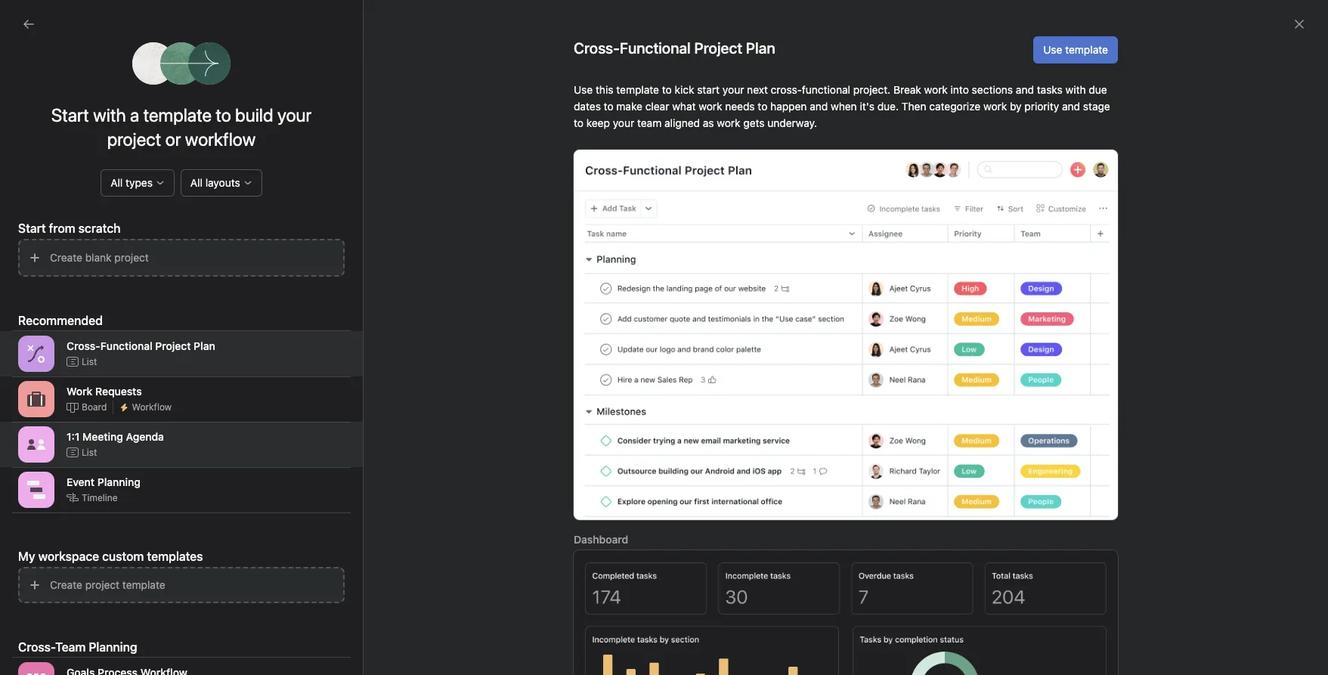 Task type: describe. For each thing, give the bounding box(es) containing it.
send feedback
[[1027, 111, 1091, 122]]

event
[[67, 475, 95, 488]]

function
[[72, 273, 112, 286]]

start for start from scratch
[[18, 222, 46, 235]]

cross-team planning
[[18, 641, 137, 654]]

requests
[[95, 385, 142, 397]]

plan
[[194, 339, 215, 352]]

my workspace custom templates
[[18, 550, 203, 563]]

into
[[951, 83, 969, 96]]

members
[[753, 202, 798, 215]]

team
[[18, 350, 45, 363]]

your left company
[[437, 202, 459, 215]]

aligned
[[665, 116, 700, 129]]

start from scratch
[[18, 222, 121, 235]]

recommended
[[18, 314, 103, 327]]

list for functional
[[82, 356, 97, 367]]

workflow
[[132, 401, 172, 413]]

to inside start with a template to build your project or workflow
[[216, 104, 231, 126]]

projects
[[18, 247, 59, 260]]

hide sidebar image
[[20, 12, 32, 24]]

cross-
[[771, 83, 802, 96]]

priority
[[1025, 100, 1060, 113]]

with inside start with a template to build your project or workflow
[[93, 104, 126, 126]]

planning
[[97, 475, 141, 488]]

work up as
[[699, 100, 723, 113]]

project #1
[[39, 321, 88, 334]]

gets
[[744, 116, 765, 129]]

board
[[82, 401, 107, 413]]

it's
[[860, 100, 875, 113]]

create for workspace
[[50, 579, 82, 591]]

cross-function project plan link
[[9, 268, 173, 292]]

insights element
[[0, 138, 181, 240]]

workspace for my workspace
[[57, 376, 110, 389]]

inspired.
[[683, 202, 725, 215]]

#1
[[77, 321, 88, 334]]

my workspace
[[39, 376, 110, 389]]

project inside "link"
[[39, 321, 74, 334]]

work left stay
[[612, 202, 636, 215]]

my goals
[[323, 71, 368, 84]]

create blank project button
[[18, 239, 345, 277]]

underway.
[[768, 116, 818, 129]]

cross-functional project plan
[[574, 39, 776, 57]]

work
[[67, 385, 93, 397]]

with inside the use this template to kick start your next cross-functional project. break work into sections and tasks with due dates to make clear what work needs to happen and when it's due. then categorize work by priority and stage to keep your team aligned as work gets underway.
[[1066, 83, 1086, 96]]

•
[[1050, 304, 1054, 315]]

my goals link
[[323, 71, 368, 92]]

project right "blank"
[[114, 251, 149, 264]]

cross- for cross-functional project plan
[[574, 39, 620, 57]]

break
[[894, 83, 922, 96]]

add your company mission to align your work and stay inspired. only members with full access can edit.
[[415, 202, 921, 215]]

1 horizontal spatial project
[[155, 339, 191, 352]]

project.
[[854, 83, 891, 96]]

work down sections at the right of the page
[[984, 100, 1007, 113]]

and left stay
[[639, 202, 657, 215]]

dates
[[574, 100, 601, 113]]

use this template to kick start your next cross-functional project. break work into sections and tasks with due dates to make clear what work needs to happen and when it's due. then categorize work by priority and stage to keep your team aligned as work gets underway.
[[574, 83, 1111, 129]]

add goal
[[219, 110, 256, 122]]

inbox link
[[9, 95, 172, 119]]

custom templates
[[102, 550, 203, 563]]

cross-functional project plan image
[[27, 345, 45, 363]]

your for start
[[723, 83, 744, 96]]

template inside button
[[1066, 43, 1109, 56]]

functional for project plan
[[620, 39, 691, 57]]

on
[[1010, 304, 1022, 315]]

track
[[1025, 304, 1047, 315]]

cross-function project plan
[[39, 273, 173, 286]]

1:1 meeting agenda
[[67, 430, 164, 443]]

types
[[126, 176, 153, 189]]

work requests image
[[27, 390, 45, 408]]

goals
[[39, 219, 67, 231]]

a
[[130, 104, 139, 126]]

then
[[902, 100, 927, 113]]

plan
[[152, 273, 173, 286]]

all for all types
[[111, 176, 123, 189]]

functional for project
[[100, 339, 153, 352]]

your for align
[[588, 202, 609, 215]]

1:1 meeting agenda image
[[27, 436, 45, 454]]

send
[[1027, 111, 1049, 122]]

blank
[[85, 251, 112, 264]]

goals process workflow image
[[27, 672, 45, 675]]

teams element
[[0, 343, 181, 398]]

0%
[[1057, 304, 1071, 315]]

your for build
[[277, 104, 312, 126]]

and up by
[[1016, 83, 1034, 96]]

all layouts button
[[181, 169, 262, 197]]

happen
[[771, 100, 807, 113]]

kick
[[675, 83, 695, 96]]

work requests
[[67, 385, 142, 397]]

build
[[235, 104, 273, 126]]

projects button
[[0, 247, 59, 262]]

create project template
[[50, 579, 165, 591]]

list for meeting
[[82, 447, 97, 458]]

goals link
[[9, 213, 172, 237]]

keep
[[587, 116, 610, 129]]

my for my workspace custom templates
[[18, 550, 35, 563]]

this
[[596, 83, 614, 96]]



Task type: locate. For each thing, give the bounding box(es) containing it.
by
[[1010, 100, 1022, 113]]

send feedback link
[[1027, 110, 1091, 124]]

1 vertical spatial add
[[415, 202, 434, 215]]

project left plan on the left top
[[115, 273, 150, 286]]

cross-functional project plan
[[67, 339, 215, 352]]

and down functional
[[810, 100, 828, 113]]

cross- up this
[[574, 39, 620, 57]]

project
[[39, 321, 74, 334], [155, 339, 191, 352]]

use for use template
[[1044, 43, 1063, 56]]

2 vertical spatial with
[[801, 202, 822, 215]]

1 vertical spatial with
[[93, 104, 126, 126]]

0 vertical spatial create
[[50, 251, 82, 264]]

2 horizontal spatial with
[[1066, 83, 1086, 96]]

start up the projects 'dropdown button'
[[18, 222, 46, 235]]

my for my workspace
[[39, 376, 54, 389]]

use inside button
[[1044, 43, 1063, 56]]

1 vertical spatial workspace
[[38, 550, 99, 563]]

1 vertical spatial use
[[574, 83, 593, 96]]

1 horizontal spatial all
[[190, 176, 203, 189]]

to
[[662, 83, 672, 96], [604, 100, 614, 113], [758, 100, 768, 113], [216, 104, 231, 126], [574, 116, 584, 129], [549, 202, 559, 215]]

cross- for cross-function project plan
[[39, 273, 72, 286]]

project
[[107, 129, 161, 150], [114, 251, 149, 264], [115, 273, 150, 286], [85, 579, 120, 591]]

as
[[703, 116, 714, 129]]

1 vertical spatial create
[[50, 579, 82, 591]]

due.
[[878, 100, 899, 113]]

0 vertical spatial with
[[1066, 83, 1086, 96]]

template up due
[[1066, 43, 1109, 56]]

all
[[111, 176, 123, 189], [190, 176, 203, 189]]

my down event planning image
[[18, 550, 35, 563]]

0 horizontal spatial all
[[111, 176, 123, 189]]

feedback
[[1051, 111, 1091, 122]]

1 horizontal spatial start
[[51, 104, 89, 126]]

start inside start with a template to build your project or workflow
[[51, 104, 89, 126]]

0 horizontal spatial use
[[574, 83, 593, 96]]

all types
[[111, 176, 153, 189]]

with left due
[[1066, 83, 1086, 96]]

0 vertical spatial start
[[51, 104, 89, 126]]

tasks
[[1037, 83, 1063, 96]]

and left stage
[[1063, 100, 1081, 113]]

project down a
[[107, 129, 161, 150]]

0 vertical spatial add
[[219, 110, 236, 122]]

with left 'full'
[[801, 202, 822, 215]]

my up work requests icon
[[39, 376, 54, 389]]

all for all layouts
[[190, 176, 203, 189]]

align
[[562, 202, 585, 215]]

all left types
[[111, 176, 123, 189]]

your right build
[[277, 104, 312, 126]]

template up make at the top left of page
[[617, 83, 659, 96]]

0 horizontal spatial with
[[93, 104, 126, 126]]

my
[[323, 71, 338, 84], [39, 376, 54, 389], [18, 550, 35, 563]]

add left company
[[415, 202, 434, 215]]

dashboard
[[574, 533, 629, 546]]

team button
[[0, 349, 45, 364]]

work left the into
[[925, 83, 948, 96]]

0 vertical spatial functional
[[620, 39, 691, 57]]

projects element
[[0, 240, 181, 343]]

template up "or workflow"
[[143, 104, 212, 126]]

1 vertical spatial my
[[39, 376, 54, 389]]

create down my workspace custom templates on the left bottom
[[50, 579, 82, 591]]

to left goal
[[216, 104, 231, 126]]

my inside the teams element
[[39, 376, 54, 389]]

stage
[[1084, 100, 1111, 113]]

event planning
[[67, 475, 141, 488]]

cross- down projects
[[39, 273, 72, 286]]

full
[[825, 202, 839, 215]]

create for from scratch
[[50, 251, 82, 264]]

go back image
[[23, 18, 35, 30]]

0 vertical spatial use
[[1044, 43, 1063, 56]]

layouts
[[206, 176, 240, 189]]

1 vertical spatial functional
[[100, 339, 153, 352]]

toggle owner popover image
[[1065, 341, 1083, 359]]

timeline
[[82, 492, 118, 503]]

cross- down #1
[[67, 339, 100, 352]]

next
[[747, 83, 768, 96]]

goal
[[238, 110, 256, 122]]

template inside start with a template to build your project or workflow
[[143, 104, 212, 126]]

add goal button
[[200, 106, 263, 127]]

workspace for my workspace custom templates
[[38, 550, 99, 563]]

list up my workspace link
[[82, 356, 97, 367]]

create project template button
[[18, 567, 345, 603]]

create down start from scratch
[[50, 251, 82, 264]]

1:1
[[67, 430, 80, 443]]

use up 'dates'
[[574, 83, 593, 96]]

1 list from the top
[[82, 356, 97, 367]]

inbox
[[39, 100, 66, 113]]

list
[[82, 356, 97, 367], [82, 447, 97, 458]]

create
[[50, 251, 82, 264], [50, 579, 82, 591]]

2 list from the top
[[82, 447, 97, 458]]

use for use this template to kick start your next cross-functional project. break work into sections and tasks with due dates to make clear what work needs to happen and when it's due. then categorize work by priority and stage to keep your team aligned as work gets underway.
[[574, 83, 593, 96]]

edit.
[[900, 202, 921, 215]]

cross- inside projects element
[[39, 273, 72, 286]]

start with a template to build your project or workflow
[[51, 104, 312, 150]]

create inside the create blank project button
[[50, 251, 82, 264]]

1 vertical spatial start
[[18, 222, 46, 235]]

2 all from the left
[[190, 176, 203, 189]]

from scratch
[[49, 222, 121, 235]]

start for start with a template to build your project or workflow
[[51, 104, 89, 126]]

template down the custom templates
[[122, 579, 165, 591]]

1 horizontal spatial functional
[[620, 39, 691, 57]]

0 horizontal spatial project
[[39, 321, 74, 334]]

to down this
[[604, 100, 614, 113]]

cross- for cross-functional project plan
[[67, 339, 100, 352]]

0 vertical spatial my
[[323, 71, 338, 84]]

project left #1
[[39, 321, 74, 334]]

1 horizontal spatial add
[[415, 202, 434, 215]]

your
[[723, 83, 744, 96], [277, 104, 312, 126], [613, 116, 635, 129], [437, 202, 459, 215], [588, 202, 609, 215]]

sections
[[972, 83, 1013, 96]]

1 vertical spatial list
[[82, 447, 97, 458]]

add for add goal
[[219, 110, 236, 122]]

access
[[842, 202, 876, 215]]

template
[[1066, 43, 1109, 56], [617, 83, 659, 96], [143, 104, 212, 126], [122, 579, 165, 591]]

1 create from the top
[[50, 251, 82, 264]]

all left layouts
[[190, 176, 203, 189]]

functional
[[620, 39, 691, 57], [100, 339, 153, 352]]

agenda
[[126, 430, 164, 443]]

my workspace link
[[9, 371, 172, 395]]

my for my goals
[[323, 71, 338, 84]]

start
[[51, 104, 89, 126], [18, 222, 46, 235]]

2 vertical spatial my
[[18, 550, 35, 563]]

needs
[[725, 100, 755, 113]]

2 create from the top
[[50, 579, 82, 591]]

0 horizontal spatial functional
[[100, 339, 153, 352]]

0 horizontal spatial add
[[219, 110, 236, 122]]

meeting
[[83, 430, 123, 443]]

template inside button
[[122, 579, 165, 591]]

all layouts
[[190, 176, 240, 189]]

your right align
[[588, 202, 609, 215]]

event planning image
[[27, 481, 45, 499]]

can
[[879, 202, 897, 215]]

2 horizontal spatial my
[[323, 71, 338, 84]]

close image
[[1294, 18, 1306, 30]]

1 vertical spatial project
[[155, 339, 191, 352]]

make
[[617, 100, 643, 113]]

list down meeting
[[82, 447, 97, 458]]

workspace inside the teams element
[[57, 376, 110, 389]]

start
[[697, 83, 720, 96]]

to left align
[[549, 202, 559, 215]]

0 vertical spatial workspace
[[57, 376, 110, 389]]

my left goals
[[323, 71, 338, 84]]

your down make at the top left of page
[[613, 116, 635, 129]]

your inside start with a template to build your project or workflow
[[277, 104, 312, 126]]

cross- up goals process workflow icon
[[18, 641, 55, 654]]

all types button
[[101, 169, 175, 197]]

functional up "kick"
[[620, 39, 691, 57]]

0 horizontal spatial my
[[18, 550, 35, 563]]

project inside start with a template to build your project or workflow
[[107, 129, 161, 150]]

all inside all types popup button
[[111, 176, 123, 189]]

1 horizontal spatial my
[[39, 376, 54, 389]]

0 vertical spatial list
[[82, 356, 97, 367]]

project left plan
[[155, 339, 191, 352]]

with left a
[[93, 104, 126, 126]]

on track • 0%
[[1010, 304, 1071, 315]]

all inside all layouts popup button
[[190, 176, 203, 189]]

project down my workspace custom templates on the left bottom
[[85, 579, 120, 591]]

add left goal
[[219, 110, 236, 122]]

use template button
[[1034, 36, 1118, 64]]

0 vertical spatial project
[[39, 321, 74, 334]]

1 all from the left
[[111, 176, 123, 189]]

your up needs
[[723, 83, 744, 96]]

functional up requests
[[100, 339, 153, 352]]

create inside create project template button
[[50, 579, 82, 591]]

company
[[462, 202, 506, 215]]

team
[[637, 116, 662, 129]]

invite
[[42, 649, 70, 662]]

project #1 link
[[9, 316, 172, 340]]

0 horizontal spatial start
[[18, 222, 46, 235]]

add for add your company mission to align your work and stay inspired. only members with full access can edit.
[[415, 202, 434, 215]]

stay
[[660, 202, 680, 215]]

start left a
[[51, 104, 89, 126]]

only
[[728, 202, 750, 215]]

mission
[[509, 202, 546, 215]]

template inside the use this template to kick start your next cross-functional project. break work into sections and tasks with due dates to make clear what work needs to happen and when it's due. then categorize work by priority and stage to keep your team aligned as work gets underway.
[[617, 83, 659, 96]]

create blank project
[[50, 251, 149, 264]]

or workflow
[[165, 129, 256, 150]]

invite button
[[14, 642, 80, 669]]

use up tasks
[[1044, 43, 1063, 56]]

to down next
[[758, 100, 768, 113]]

to left "kick"
[[662, 83, 672, 96]]

team planning
[[55, 641, 137, 654]]

list box
[[486, 6, 849, 30]]

project plan
[[695, 39, 776, 57]]

use inside the use this template to kick start your next cross-functional project. break work into sections and tasks with due dates to make clear what work needs to happen and when it's due. then categorize work by priority and stage to keep your team aligned as work gets underway.
[[574, 83, 593, 96]]

with
[[1066, 83, 1086, 96], [93, 104, 126, 126], [801, 202, 822, 215]]

1 horizontal spatial use
[[1044, 43, 1063, 56]]

what
[[672, 100, 696, 113]]

work down needs
[[717, 116, 741, 129]]

add inside button
[[219, 110, 236, 122]]

1 horizontal spatial with
[[801, 202, 822, 215]]

cross- for cross-team planning
[[18, 641, 55, 654]]

to down 'dates'
[[574, 116, 584, 129]]



Task type: vqa. For each thing, say whether or not it's contained in the screenshot.
Start related to Start from scratch
yes



